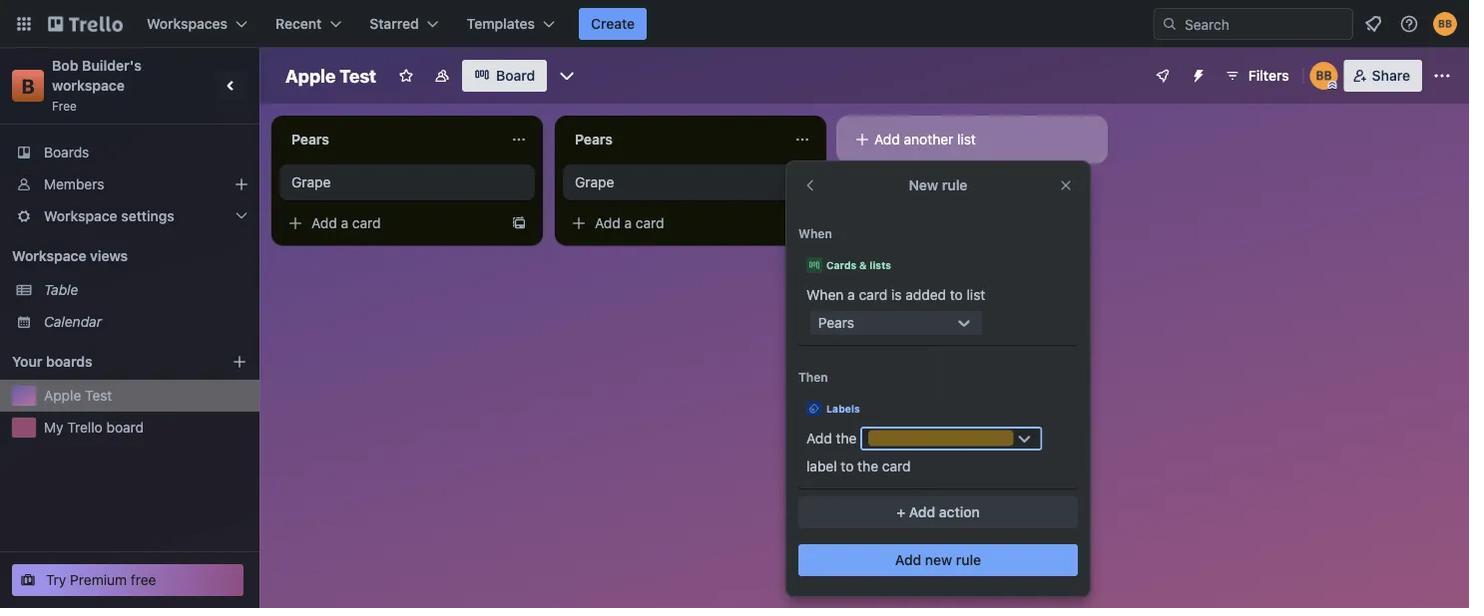 Task type: vqa. For each thing, say whether or not it's contained in the screenshot.
19.0?
no



Task type: describe. For each thing, give the bounding box(es) containing it.
test inside board name text box
[[340, 65, 376, 86]]

share
[[1372, 67, 1411, 84]]

settings
[[121, 208, 175, 225]]

a for create from template… icon
[[625, 215, 632, 232]]

your boards
[[12, 354, 93, 370]]

premium
[[70, 573, 127, 589]]

add another list
[[875, 131, 976, 148]]

bob builder's workspace link
[[52, 57, 145, 94]]

label to the card
[[807, 459, 911, 475]]

my
[[44, 420, 63, 436]]

free
[[52, 99, 77, 113]]

cards
[[827, 260, 857, 271]]

starred button
[[358, 8, 451, 40]]

1 horizontal spatial to
[[950, 287, 963, 303]]

try premium free button
[[12, 565, 244, 597]]

1 vertical spatial to
[[841, 459, 854, 475]]

Board name text field
[[276, 60, 386, 92]]

test inside apple test link
[[85, 388, 112, 404]]

automation image
[[1183, 60, 1211, 88]]

bob builder (bobbuilder40) image
[[1434, 12, 1458, 36]]

workspaces
[[147, 15, 228, 32]]

try premium free
[[46, 573, 156, 589]]

members link
[[0, 169, 260, 201]]

back to home image
[[48, 8, 123, 40]]

then
[[799, 370, 828, 384]]

labels
[[827, 403, 860, 415]]

0 horizontal spatial sm image
[[569, 214, 589, 234]]

add the
[[807, 431, 857, 447]]

cards & lists
[[827, 260, 892, 271]]

board
[[106, 420, 144, 436]]

share button
[[1344, 60, 1423, 92]]

is
[[891, 287, 902, 303]]

boards
[[44, 144, 89, 161]]

add a card for create from template… image
[[311, 215, 381, 232]]

add a card link for grape 'link' associated with pears text box related to create from template… icon
[[563, 210, 787, 238]]

apple inside board name text box
[[286, 65, 336, 86]]

primary element
[[0, 0, 1470, 48]]

builder's
[[82, 57, 142, 74]]

apple test link
[[44, 386, 248, 406]]

filters
[[1249, 67, 1290, 84]]

create from template… image
[[511, 216, 527, 232]]

bob
[[52, 57, 78, 74]]

grape for pears text box corresponding to create from template… image
[[292, 174, 331, 191]]

recent button
[[264, 8, 354, 40]]

add right create from template… image
[[595, 215, 621, 232]]

lists
[[870, 260, 892, 271]]

sm image inside add another list "link"
[[853, 130, 873, 150]]

added
[[906, 287, 946, 303]]

bob builder's workspace free
[[52, 57, 145, 113]]

+
[[897, 505, 906, 521]]

new rule
[[909, 177, 968, 194]]

calendar link
[[44, 312, 248, 332]]

try
[[46, 573, 66, 589]]

add a card link for pears text box corresponding to create from template… image grape 'link'
[[280, 210, 503, 238]]

workspaces button
[[135, 8, 260, 40]]

bob builder (bobbuilder40) image
[[1311, 62, 1338, 90]]

starred
[[370, 15, 419, 32]]

create button
[[579, 8, 647, 40]]

Search field
[[1178, 9, 1353, 39]]

filters button
[[1219, 60, 1296, 92]]

label
[[807, 459, 837, 475]]

sm image
[[286, 214, 305, 234]]

new
[[925, 553, 953, 569]]

add new rule button
[[799, 545, 1078, 577]]

0 notifications image
[[1362, 12, 1386, 36]]

add right the +
[[909, 505, 936, 521]]

when for when
[[799, 227, 832, 241]]

list inside "link"
[[958, 131, 976, 148]]

grape link for pears text box related to create from template… icon
[[563, 165, 819, 201]]

workspace views
[[12, 248, 128, 265]]

workspace for workspace views
[[12, 248, 86, 265]]

add a card for create from template… icon
[[595, 215, 665, 232]]



Task type: locate. For each thing, give the bounding box(es) containing it.
pears
[[818, 315, 855, 331]]

2 add a card link from the left
[[563, 210, 787, 238]]

new
[[909, 177, 939, 194]]

workspace navigation collapse icon image
[[218, 72, 246, 100]]

test
[[340, 65, 376, 86], [85, 388, 112, 404]]

1 horizontal spatial sm image
[[853, 130, 873, 150]]

create from template… image
[[795, 216, 811, 232]]

b
[[21, 74, 35, 97]]

0 vertical spatial apple test
[[286, 65, 376, 86]]

0 vertical spatial apple
[[286, 65, 336, 86]]

workspace
[[52, 77, 125, 94]]

apple down recent popup button
[[286, 65, 336, 86]]

workspace inside dropdown button
[[44, 208, 117, 225]]

workspace settings
[[44, 208, 175, 225]]

1 pears text field from the left
[[280, 124, 499, 156]]

workspace up the table
[[12, 248, 86, 265]]

1 grape link from the left
[[280, 165, 535, 201]]

your
[[12, 354, 42, 370]]

0 vertical spatial the
[[836, 431, 857, 447]]

add inside "link"
[[875, 131, 900, 148]]

templates
[[467, 15, 535, 32]]

list right added
[[967, 287, 986, 303]]

0 vertical spatial list
[[958, 131, 976, 148]]

apple test inside board name text box
[[286, 65, 376, 86]]

a for create from template… image
[[341, 215, 349, 232]]

this member is an admin of this board. image
[[1328, 81, 1337, 90]]

search image
[[1162, 16, 1178, 32]]

0 horizontal spatial to
[[841, 459, 854, 475]]

0 vertical spatial when
[[799, 227, 832, 241]]

test left star or unstar board icon
[[340, 65, 376, 86]]

apple
[[286, 65, 336, 86], [44, 388, 81, 404]]

pears text field for create from template… icon
[[563, 124, 783, 156]]

when for when a card is added to list
[[807, 287, 844, 303]]

trello
[[67, 420, 103, 436]]

0 horizontal spatial add a card link
[[280, 210, 503, 238]]

table
[[44, 282, 78, 299]]

views
[[90, 248, 128, 265]]

add inside button
[[895, 553, 922, 569]]

0 vertical spatial sm image
[[853, 130, 873, 150]]

Pears text field
[[280, 124, 499, 156], [563, 124, 783, 156]]

test up my trello board
[[85, 388, 112, 404]]

sm image left add another list
[[853, 130, 873, 150]]

the
[[836, 431, 857, 447], [858, 459, 879, 475]]

1 horizontal spatial test
[[340, 65, 376, 86]]

2 horizontal spatial a
[[848, 287, 855, 303]]

grape
[[292, 174, 331, 191], [575, 174, 614, 191]]

grape link
[[280, 165, 535, 201], [563, 165, 819, 201]]

0 vertical spatial rule
[[942, 177, 968, 194]]

1 vertical spatial apple
[[44, 388, 81, 404]]

open information menu image
[[1400, 14, 1420, 34]]

add a card
[[311, 215, 381, 232], [595, 215, 665, 232]]

1 horizontal spatial grape
[[575, 174, 614, 191]]

workspace for workspace settings
[[44, 208, 117, 225]]

b link
[[12, 70, 44, 102]]

0 horizontal spatial a
[[341, 215, 349, 232]]

when up cards
[[799, 227, 832, 241]]

recent
[[276, 15, 322, 32]]

1 horizontal spatial grape link
[[563, 165, 819, 201]]

to right label
[[841, 459, 854, 475]]

when
[[799, 227, 832, 241], [807, 287, 844, 303]]

list right another
[[958, 131, 976, 148]]

my trello board
[[44, 420, 144, 436]]

grape link for pears text box corresponding to create from template… image
[[280, 165, 535, 201]]

workspace down members
[[44, 208, 117, 225]]

add right sm image
[[311, 215, 337, 232]]

to right added
[[950, 287, 963, 303]]

1 vertical spatial sm image
[[569, 214, 589, 234]]

add a card link
[[280, 210, 503, 238], [563, 210, 787, 238]]

0 horizontal spatial apple
[[44, 388, 81, 404]]

1 horizontal spatial add a card link
[[563, 210, 787, 238]]

when a card is added to list
[[807, 287, 986, 303]]

1 vertical spatial the
[[858, 459, 879, 475]]

grape for pears text box related to create from template… icon
[[575, 174, 614, 191]]

2 pears text field from the left
[[563, 124, 783, 156]]

apple test down recent popup button
[[286, 65, 376, 86]]

power ups image
[[1155, 68, 1171, 84]]

list
[[958, 131, 976, 148], [967, 287, 986, 303]]

1 vertical spatial workspace
[[12, 248, 86, 265]]

0 horizontal spatial grape
[[292, 174, 331, 191]]

add board image
[[232, 354, 248, 370]]

rule inside add new rule button
[[956, 553, 982, 569]]

1 horizontal spatial a
[[625, 215, 632, 232]]

color: yellow, title: none image
[[869, 431, 1014, 447]]

star or unstar board image
[[398, 68, 414, 84]]

1 vertical spatial apple test
[[44, 388, 112, 404]]

0 vertical spatial test
[[340, 65, 376, 86]]

when up the pears
[[807, 287, 844, 303]]

1 vertical spatial list
[[967, 287, 986, 303]]

pears text field for create from template… image
[[280, 124, 499, 156]]

free
[[131, 573, 156, 589]]

sm image right create from template… image
[[569, 214, 589, 234]]

show menu image
[[1433, 66, 1453, 86]]

action
[[939, 505, 980, 521]]

1 vertical spatial when
[[807, 287, 844, 303]]

workspace
[[44, 208, 117, 225], [12, 248, 86, 265]]

boards
[[46, 354, 93, 370]]

apple test
[[286, 65, 376, 86], [44, 388, 112, 404]]

members
[[44, 176, 104, 193]]

+ add action
[[897, 505, 980, 521]]

rule
[[942, 177, 968, 194], [956, 553, 982, 569]]

a
[[341, 215, 349, 232], [625, 215, 632, 232], [848, 287, 855, 303]]

your boards with 2 items element
[[12, 350, 202, 374]]

apple up my
[[44, 388, 81, 404]]

table link
[[44, 281, 248, 301]]

1 vertical spatial rule
[[956, 553, 982, 569]]

board link
[[462, 60, 547, 92]]

2 grape link from the left
[[563, 165, 819, 201]]

1 horizontal spatial pears text field
[[563, 124, 783, 156]]

&
[[860, 260, 867, 271]]

add left another
[[875, 131, 900, 148]]

1 vertical spatial test
[[85, 388, 112, 404]]

create
[[591, 15, 635, 32]]

customize views image
[[557, 66, 577, 86]]

add another list link
[[845, 124, 1100, 156]]

0 horizontal spatial grape link
[[280, 165, 535, 201]]

0 horizontal spatial the
[[836, 431, 857, 447]]

the right label
[[858, 459, 879, 475]]

1 add a card from the left
[[311, 215, 381, 232]]

board
[[496, 67, 535, 84]]

calendar
[[44, 314, 102, 330]]

2 grape from the left
[[575, 174, 614, 191]]

1 add a card link from the left
[[280, 210, 503, 238]]

1 horizontal spatial the
[[858, 459, 879, 475]]

workspace visible image
[[434, 68, 450, 84]]

add
[[875, 131, 900, 148], [311, 215, 337, 232], [595, 215, 621, 232], [807, 431, 832, 447], [909, 505, 936, 521], [895, 553, 922, 569]]

0 vertical spatial workspace
[[44, 208, 117, 225]]

2 add a card from the left
[[595, 215, 665, 232]]

to
[[950, 287, 963, 303], [841, 459, 854, 475]]

1 horizontal spatial add a card
[[595, 215, 665, 232]]

add up label
[[807, 431, 832, 447]]

apple test up 'trello'
[[44, 388, 112, 404]]

0 horizontal spatial apple test
[[44, 388, 112, 404]]

another
[[904, 131, 954, 148]]

0 vertical spatial to
[[950, 287, 963, 303]]

the down labels
[[836, 431, 857, 447]]

1 horizontal spatial apple test
[[286, 65, 376, 86]]

0 horizontal spatial pears text field
[[280, 124, 499, 156]]

my trello board link
[[44, 418, 248, 438]]

add new rule
[[895, 553, 982, 569]]

sm image
[[853, 130, 873, 150], [569, 214, 589, 234]]

workspace settings button
[[0, 201, 260, 233]]

card
[[352, 215, 381, 232], [636, 215, 665, 232], [859, 287, 888, 303], [882, 459, 911, 475]]

boards link
[[0, 137, 260, 169]]

1 horizontal spatial apple
[[286, 65, 336, 86]]

0 horizontal spatial test
[[85, 388, 112, 404]]

templates button
[[455, 8, 567, 40]]

1 grape from the left
[[292, 174, 331, 191]]

add left new
[[895, 553, 922, 569]]

0 horizontal spatial add a card
[[311, 215, 381, 232]]



